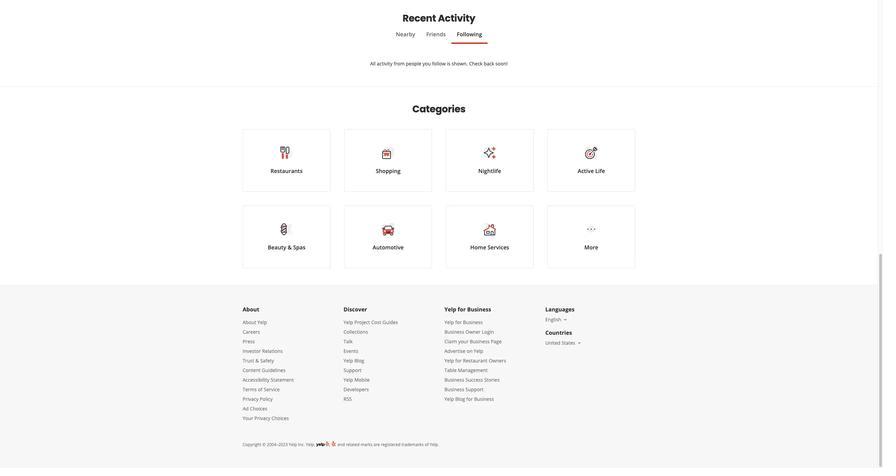 Task type: locate. For each thing, give the bounding box(es) containing it.
for down business support 'link'
[[466, 396, 473, 403]]

owner
[[466, 329, 481, 336]]

yelp logo image
[[316, 442, 329, 448]]

beauty & spas link
[[243, 206, 331, 269]]

blog
[[354, 358, 364, 365], [455, 396, 465, 403]]

support
[[344, 368, 362, 374], [466, 387, 484, 393]]

1 vertical spatial 16 chevron down v2 image
[[577, 341, 582, 346]]

0 horizontal spatial choices
[[250, 406, 267, 413]]

choices down policy
[[272, 416, 289, 422]]

table
[[444, 368, 457, 374]]

16 chevron down v2 image inside united states dropdown button
[[577, 341, 582, 346]]

business up claim
[[444, 329, 464, 336]]

0 horizontal spatial of
[[258, 387, 263, 393]]

support down success
[[466, 387, 484, 393]]

policy
[[260, 396, 273, 403]]

restaurants
[[271, 167, 303, 175]]

privacy down terms
[[243, 396, 259, 403]]

all
[[370, 60, 376, 67]]

collections link
[[344, 329, 368, 336]]

yelp down support link
[[344, 377, 353, 384]]

nearby
[[396, 31, 415, 38]]

& inside about yelp careers press investor relations trust & safety content guidelines accessibility statement terms of service privacy policy ad choices your privacy choices
[[255, 358, 259, 365]]

yelp for business link
[[444, 320, 483, 326]]

1 horizontal spatial 16 chevron down v2 image
[[577, 341, 582, 346]]

login
[[482, 329, 494, 336]]

privacy down ad choices link
[[254, 416, 270, 422]]

yelp.
[[430, 442, 439, 448]]

16 chevron down v2 image right the states
[[577, 341, 582, 346]]

marks
[[361, 442, 373, 448]]

0 horizontal spatial 16 chevron down v2 image
[[563, 317, 568, 323]]

relations
[[262, 348, 283, 355]]

blog inside "yelp for business business owner login claim your business page advertise on yelp yelp for restaurant owners table management business success stories business support yelp blog for business"
[[455, 396, 465, 403]]

accessibility statement link
[[243, 377, 294, 384]]

0 horizontal spatial blog
[[354, 358, 364, 365]]

talk link
[[344, 339, 353, 345]]

home services
[[470, 244, 509, 252]]

1 vertical spatial support
[[466, 387, 484, 393]]

0 vertical spatial choices
[[250, 406, 267, 413]]

support down yelp blog link
[[344, 368, 362, 374]]

16 chevron down v2 image inside english popup button
[[563, 317, 568, 323]]

0 vertical spatial about
[[243, 306, 259, 314]]

1 horizontal spatial of
[[425, 442, 429, 448]]

0 vertical spatial 16 chevron down v2 image
[[563, 317, 568, 323]]

friends
[[426, 31, 446, 38]]

follow
[[432, 60, 446, 67]]

1 vertical spatial choices
[[272, 416, 289, 422]]

16 chevron down v2 image down languages
[[563, 317, 568, 323]]

1 vertical spatial blog
[[455, 396, 465, 403]]

privacy
[[243, 396, 259, 403], [254, 416, 270, 422]]

about inside about yelp careers press investor relations trust & safety content guidelines accessibility statement terms of service privacy policy ad choices your privacy choices
[[243, 320, 256, 326]]

about up the careers
[[243, 320, 256, 326]]

claim your business page link
[[444, 339, 502, 345]]

yelp
[[444, 306, 456, 314], [257, 320, 267, 326], [344, 320, 353, 326], [444, 320, 454, 326], [474, 348, 483, 355], [344, 358, 353, 365], [444, 358, 454, 365], [344, 377, 353, 384], [444, 396, 454, 403], [289, 442, 297, 448]]

&
[[288, 244, 292, 252], [255, 358, 259, 365]]

press link
[[243, 339, 255, 345]]

yelp down business support 'link'
[[444, 396, 454, 403]]

blog up support link
[[354, 358, 364, 365]]

beauty & spas
[[268, 244, 305, 252]]

trust
[[243, 358, 254, 365]]

support inside yelp project cost guides collections talk events yelp blog support yelp mobile developers rss
[[344, 368, 362, 374]]

tab list
[[243, 30, 635, 44]]

0 horizontal spatial support
[[344, 368, 362, 374]]

0 vertical spatial &
[[288, 244, 292, 252]]

service
[[264, 387, 280, 393]]

,
[[329, 442, 331, 448]]

0 horizontal spatial &
[[255, 358, 259, 365]]

active life link
[[547, 129, 635, 192]]

claim
[[444, 339, 457, 345]]

yelp up claim
[[444, 320, 454, 326]]

careers
[[243, 329, 260, 336]]

active
[[578, 167, 594, 175]]

of inside about yelp careers press investor relations trust & safety content guidelines accessibility statement terms of service privacy policy ad choices your privacy choices
[[258, 387, 263, 393]]

for up yelp for business link
[[458, 306, 466, 314]]

of left yelp.
[[425, 442, 429, 448]]

home
[[470, 244, 486, 252]]

about up about yelp link
[[243, 306, 259, 314]]

business success stories link
[[444, 377, 500, 384]]

1 horizontal spatial blog
[[455, 396, 465, 403]]

united
[[545, 340, 560, 347]]

yelp for business business owner login claim your business page advertise on yelp yelp for restaurant owners table management business success stories business support yelp blog for business
[[444, 320, 506, 403]]

terms of service link
[[243, 387, 280, 393]]

all activity from people you follow is shown. check back soon!
[[370, 60, 508, 67]]

2 about from the top
[[243, 320, 256, 326]]

1 vertical spatial about
[[243, 320, 256, 326]]

& left spas
[[288, 244, 292, 252]]

1 horizontal spatial support
[[466, 387, 484, 393]]

terms
[[243, 387, 257, 393]]

languages
[[545, 306, 575, 314]]

& right "trust"
[[255, 358, 259, 365]]

activity
[[438, 12, 475, 25]]

project
[[354, 320, 370, 326]]

1 horizontal spatial &
[[288, 244, 292, 252]]

events
[[344, 348, 358, 355]]

automotive link
[[344, 206, 432, 269]]

talk
[[344, 339, 353, 345]]

0 vertical spatial blog
[[354, 358, 364, 365]]

check
[[469, 60, 483, 67]]

0 vertical spatial support
[[344, 368, 362, 374]]

of
[[258, 387, 263, 393], [425, 442, 429, 448]]

1 about from the top
[[243, 306, 259, 314]]

people
[[406, 60, 421, 67]]

blog down business support 'link'
[[455, 396, 465, 403]]

yelp for restaurant owners link
[[444, 358, 506, 365]]

active life
[[578, 167, 605, 175]]

about yelp link
[[243, 320, 267, 326]]

countries
[[545, 330, 572, 337]]

about
[[243, 306, 259, 314], [243, 320, 256, 326]]

soon!
[[495, 60, 508, 67]]

services
[[488, 244, 509, 252]]

16 chevron down v2 image
[[563, 317, 568, 323], [577, 341, 582, 346]]

your
[[243, 416, 253, 422]]

business up yelp for business link
[[467, 306, 491, 314]]

tab list containing nearby
[[243, 30, 635, 44]]

blog inside yelp project cost guides collections talk events yelp blog support yelp mobile developers rss
[[354, 358, 364, 365]]

cost
[[371, 320, 381, 326]]

categories
[[412, 103, 466, 116]]

content
[[243, 368, 261, 374]]

yelp up the careers
[[257, 320, 267, 326]]

choices
[[250, 406, 267, 413], [272, 416, 289, 422]]

yelp inside about yelp careers press investor relations trust & safety content guidelines accessibility statement terms of service privacy policy ad choices your privacy choices
[[257, 320, 267, 326]]

events link
[[344, 348, 358, 355]]

shown.
[[452, 60, 468, 67]]

yelp project cost guides collections talk events yelp blog support yelp mobile developers rss
[[344, 320, 398, 403]]

16 chevron down v2 image for countries
[[577, 341, 582, 346]]

business owner login link
[[444, 329, 494, 336]]

choices down privacy policy link
[[250, 406, 267, 413]]

business down the stories
[[474, 396, 494, 403]]

1 vertical spatial &
[[255, 358, 259, 365]]

support inside "yelp for business business owner login claim your business page advertise on yelp yelp for restaurant owners table management business success stories business support yelp blog for business"
[[466, 387, 484, 393]]

nightlife link
[[446, 129, 534, 192]]

©
[[262, 442, 266, 448]]

0 vertical spatial of
[[258, 387, 263, 393]]

0 vertical spatial privacy
[[243, 396, 259, 403]]

of up privacy policy link
[[258, 387, 263, 393]]

investor relations link
[[243, 348, 283, 355]]



Task type: describe. For each thing, give the bounding box(es) containing it.
advertise
[[444, 348, 465, 355]]

beauty
[[268, 244, 286, 252]]

privacy policy link
[[243, 396, 273, 403]]

back
[[484, 60, 494, 67]]

following
[[457, 31, 482, 38]]

safety
[[260, 358, 274, 365]]

business up owner
[[463, 320, 483, 326]]

accessibility
[[243, 377, 269, 384]]

16 chevron down v2 image for languages
[[563, 317, 568, 323]]

statement
[[271, 377, 294, 384]]

is
[[447, 60, 450, 67]]

about for about yelp careers press investor relations trust & safety content guidelines accessibility statement terms of service privacy policy ad choices your privacy choices
[[243, 320, 256, 326]]

and related marks are registered trademarks of yelp.
[[336, 442, 439, 448]]

advertise on yelp link
[[444, 348, 483, 355]]

yelp burst image
[[331, 442, 336, 448]]

for down advertise
[[455, 358, 462, 365]]

activity
[[377, 60, 392, 67]]

1 horizontal spatial choices
[[272, 416, 289, 422]]

shopping link
[[344, 129, 432, 192]]

yelp right on
[[474, 348, 483, 355]]

yelp,
[[306, 442, 315, 448]]

discover
[[344, 306, 367, 314]]

for up business owner login "link"
[[455, 320, 462, 326]]

copyright
[[243, 442, 261, 448]]

guides
[[382, 320, 398, 326]]

recent
[[403, 12, 436, 25]]

developers link
[[344, 387, 369, 393]]

stories
[[484, 377, 500, 384]]

registered
[[381, 442, 400, 448]]

management
[[458, 368, 488, 374]]

explore recent activity section section
[[243, 0, 635, 86]]

content guidelines link
[[243, 368, 286, 374]]

more
[[584, 244, 598, 252]]

rss link
[[344, 396, 352, 403]]

copyright © 2004–2023 yelp inc. yelp,
[[243, 442, 315, 448]]

yelp down the events link
[[344, 358, 353, 365]]

1 vertical spatial of
[[425, 442, 429, 448]]

about for about
[[243, 306, 259, 314]]

related
[[346, 442, 360, 448]]

united states
[[545, 340, 575, 347]]

automotive
[[373, 244, 404, 252]]

table management link
[[444, 368, 488, 374]]

inc.
[[298, 442, 305, 448]]

ad
[[243, 406, 249, 413]]

home services link
[[446, 206, 534, 269]]

press
[[243, 339, 255, 345]]

rss
[[344, 396, 352, 403]]

your
[[458, 339, 469, 345]]

about yelp careers press investor relations trust & safety content guidelines accessibility statement terms of service privacy policy ad choices your privacy choices
[[243, 320, 294, 422]]

nightlife
[[478, 167, 501, 175]]

yelp up table
[[444, 358, 454, 365]]

on
[[467, 348, 473, 355]]

restaurant
[[463, 358, 488, 365]]

life
[[595, 167, 605, 175]]

mobile
[[354, 377, 370, 384]]

from
[[394, 60, 405, 67]]

support link
[[344, 368, 362, 374]]

your privacy choices link
[[243, 416, 289, 422]]

yelp up yelp for business link
[[444, 306, 456, 314]]

& inside category navigation section navigation
[[288, 244, 292, 252]]

collections
[[344, 329, 368, 336]]

recent activity
[[403, 12, 475, 25]]

yelp for business
[[444, 306, 491, 314]]

yelp up collections link
[[344, 320, 353, 326]]

business down table
[[444, 377, 464, 384]]

1 vertical spatial privacy
[[254, 416, 270, 422]]

more link
[[547, 206, 635, 269]]

yelp blog link
[[344, 358, 364, 365]]

shopping
[[376, 167, 401, 175]]

ad choices link
[[243, 406, 267, 413]]

business support link
[[444, 387, 484, 393]]

yelp project cost guides link
[[344, 320, 398, 326]]

developers
[[344, 387, 369, 393]]

category navigation section navigation
[[236, 87, 642, 285]]

yelp left inc.
[[289, 442, 297, 448]]

guidelines
[[262, 368, 286, 374]]

business up yelp blog for business link
[[444, 387, 464, 393]]

page
[[491, 339, 502, 345]]

states
[[562, 340, 575, 347]]

trust & safety link
[[243, 358, 274, 365]]

business down owner
[[470, 339, 490, 345]]

english button
[[545, 317, 568, 323]]



Task type: vqa. For each thing, say whether or not it's contained in the screenshot.
Project
yes



